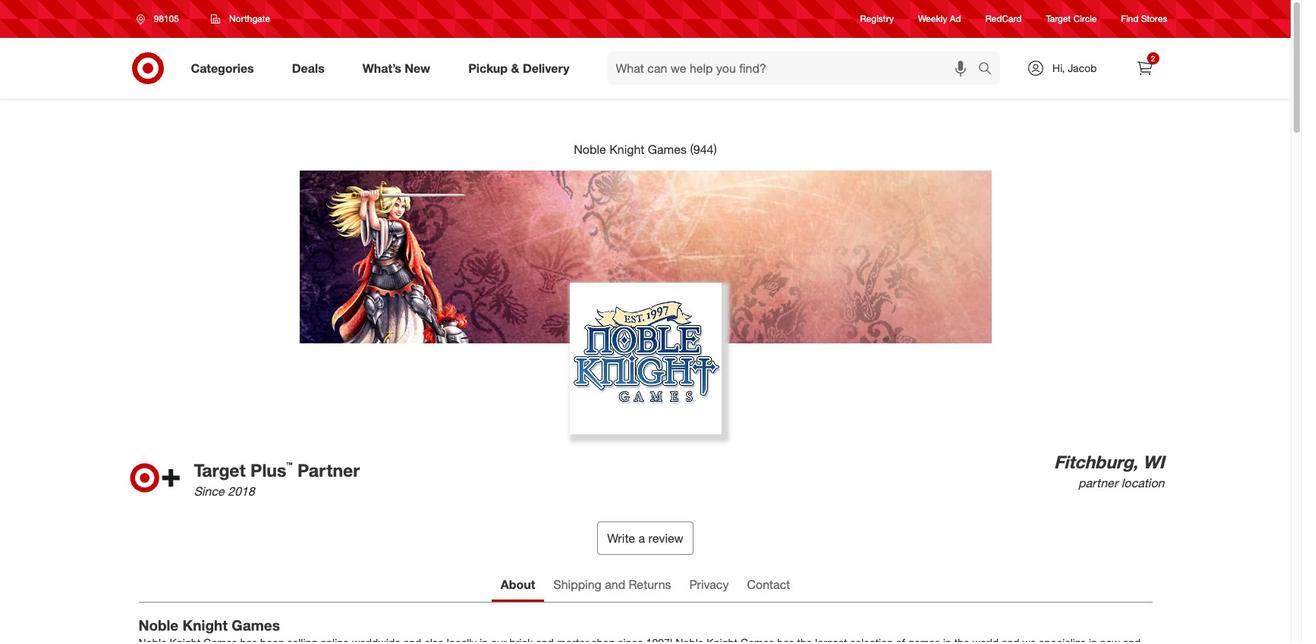 Task type: describe. For each thing, give the bounding box(es) containing it.
noble for noble knight games
[[139, 617, 179, 634]]

games for noble knight games
[[232, 617, 280, 634]]

categories
[[191, 60, 254, 76]]

weekly ad
[[918, 13, 961, 25]]

partner
[[298, 460, 360, 482]]

and
[[605, 577, 626, 593]]

new
[[405, 60, 430, 76]]

registry
[[860, 13, 894, 25]]

target plus ™ partner since 2018
[[194, 460, 360, 500]]

privacy link
[[680, 571, 738, 602]]

(944)
[[690, 142, 717, 157]]

knight for noble knight games
[[183, 617, 228, 634]]

target for circle
[[1046, 13, 1071, 25]]

pickup & delivery
[[468, 60, 570, 76]]

redcard link
[[986, 12, 1022, 25]]

games for noble knight games (944)
[[648, 142, 687, 157]]

98105 button
[[126, 5, 195, 33]]

noble knight games
[[139, 617, 280, 634]]

categories link
[[178, 52, 273, 85]]

find
[[1121, 13, 1139, 25]]

noble knight games (944)
[[574, 142, 717, 157]]

stores
[[1142, 13, 1168, 25]]

about
[[501, 577, 535, 593]]

review
[[649, 531, 684, 546]]

find stores link
[[1121, 12, 1168, 25]]

search button
[[972, 52, 1008, 88]]

returns
[[629, 577, 671, 593]]

target for plus
[[194, 460, 246, 482]]

noble for noble knight games (944)
[[574, 142, 606, 157]]

circle
[[1074, 13, 1097, 25]]

plus
[[250, 460, 286, 482]]

write a review button
[[598, 522, 694, 555]]

2018
[[228, 484, 255, 500]]

™
[[286, 461, 293, 473]]

partner
[[1078, 476, 1118, 491]]

shipping and returns
[[554, 577, 671, 593]]

&
[[511, 60, 520, 76]]



Task type: locate. For each thing, give the bounding box(es) containing it.
knight
[[610, 142, 645, 157], [183, 617, 228, 634]]

northgate
[[229, 13, 270, 24]]

1 vertical spatial target
[[194, 460, 246, 482]]

0 vertical spatial knight
[[610, 142, 645, 157]]

what's
[[363, 60, 401, 76]]

0 horizontal spatial games
[[232, 617, 280, 634]]

target left circle
[[1046, 13, 1071, 25]]

weekly ad link
[[918, 12, 961, 25]]

target inside target plus ™ partner since 2018
[[194, 460, 246, 482]]

0 horizontal spatial noble
[[139, 617, 179, 634]]

target circle link
[[1046, 12, 1097, 25]]

target circle
[[1046, 13, 1097, 25]]

jacob
[[1068, 61, 1097, 74]]

target
[[1046, 13, 1071, 25], [194, 460, 246, 482]]

1 vertical spatial knight
[[183, 617, 228, 634]]

pickup & delivery link
[[456, 52, 589, 85]]

location
[[1122, 476, 1165, 491]]

what's new
[[363, 60, 430, 76]]

games
[[648, 142, 687, 157], [232, 617, 280, 634]]

0 horizontal spatial target
[[194, 460, 246, 482]]

since
[[194, 484, 224, 500]]

what's new link
[[350, 52, 449, 85]]

1 horizontal spatial noble
[[574, 142, 606, 157]]

privacy
[[690, 577, 729, 593]]

0 vertical spatial target
[[1046, 13, 1071, 25]]

noble
[[574, 142, 606, 157], [139, 617, 179, 634]]

1 horizontal spatial target
[[1046, 13, 1071, 25]]

write
[[607, 531, 635, 546]]

shipping and returns link
[[544, 571, 680, 602]]

shipping
[[554, 577, 602, 593]]

98105
[[154, 13, 179, 24]]

1 horizontal spatial knight
[[610, 142, 645, 157]]

registry link
[[860, 12, 894, 25]]

contact link
[[738, 571, 799, 602]]

target up the since at the bottom of the page
[[194, 460, 246, 482]]

a
[[639, 531, 645, 546]]

weekly
[[918, 13, 948, 25]]

0 vertical spatial games
[[648, 142, 687, 157]]

pickup
[[468, 60, 508, 76]]

fitchburg, wi partner location
[[1054, 451, 1165, 491]]

contact
[[747, 577, 790, 593]]

write a review
[[607, 531, 684, 546]]

wi
[[1143, 451, 1165, 473]]

redcard
[[986, 13, 1022, 25]]

hi, jacob
[[1053, 61, 1097, 74]]

find stores
[[1121, 13, 1168, 25]]

0 vertical spatial noble
[[574, 142, 606, 157]]

2 link
[[1128, 52, 1162, 85]]

2
[[1151, 54, 1155, 63]]

1 horizontal spatial games
[[648, 142, 687, 157]]

northgate button
[[201, 5, 280, 33]]

hi,
[[1053, 61, 1065, 74]]

search
[[972, 62, 1008, 77]]

deals
[[292, 60, 325, 76]]

ad
[[950, 13, 961, 25]]

delivery
[[523, 60, 570, 76]]

about link
[[492, 571, 544, 602]]

deals link
[[279, 52, 344, 85]]

What can we help you find? suggestions appear below search field
[[607, 52, 982, 85]]

knight for noble knight games (944)
[[610, 142, 645, 157]]

0 horizontal spatial knight
[[183, 617, 228, 634]]

1 vertical spatial noble
[[139, 617, 179, 634]]

fitchburg,
[[1054, 451, 1138, 473]]

1 vertical spatial games
[[232, 617, 280, 634]]



Task type: vqa. For each thing, say whether or not it's contained in the screenshot.
Bonsai
no



